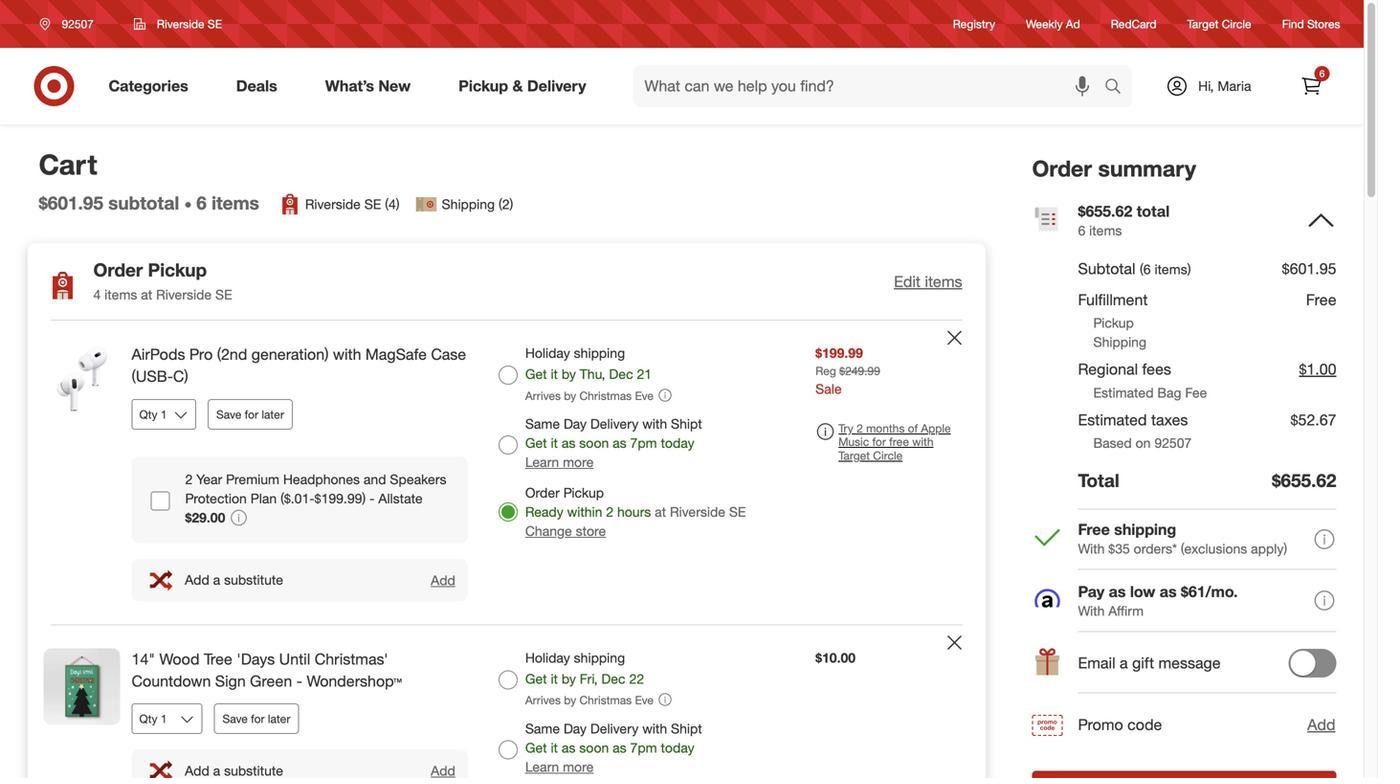 Task type: locate. For each thing, give the bounding box(es) containing it.
6 down stores
[[1320, 67, 1325, 79]]

riverside inside order pickup ready within 2 hours at riverside se change store
[[670, 504, 726, 520]]

1 vertical spatial shipt
[[671, 720, 702, 737]]

1 horizontal spatial 92507
[[1155, 435, 1192, 452]]

free for free shipping with $35 orders* (exclusions apply)
[[1078, 520, 1110, 539]]

it left the thu,
[[551, 366, 558, 383]]

on
[[1136, 435, 1151, 452]]

2 left "year"
[[185, 471, 193, 488]]

2 same day delivery with shipt get it as soon as 7pm today learn more from the top
[[525, 720, 702, 775]]

learn more button
[[525, 453, 594, 472], [525, 757, 594, 777]]

0 vertical spatial same day delivery with shipt get it as soon as 7pm today learn more
[[525, 416, 702, 471]]

order for order summary
[[1032, 155, 1092, 182]]

1 shipt from the top
[[671, 416, 702, 432]]

get left fri,
[[525, 670, 547, 687]]

delivery down the thu,
[[591, 416, 639, 432]]

0 horizontal spatial 6
[[196, 192, 207, 214]]

0 vertical spatial $655.62
[[1078, 202, 1133, 220]]

2 vertical spatial order
[[525, 484, 560, 501]]

0 vertical spatial shipt
[[671, 416, 702, 432]]

$655.62 down $52.67
[[1272, 470, 1337, 492]]

case
[[431, 345, 466, 364]]

shipping for airpods pro (2nd generation) with magsafe case (usb‑c)
[[574, 345, 625, 361]]

same down holiday shipping get it by thu, dec 21
[[525, 416, 560, 432]]

$655.62 inside the $655.62 total 6 items
[[1078, 202, 1133, 220]]

1 7pm from the top
[[630, 435, 657, 451]]

free up "$35"
[[1078, 520, 1110, 539]]

plan
[[251, 490, 277, 507]]

hours
[[617, 504, 651, 520]]

1 horizontal spatial circle
[[1222, 17, 1252, 31]]

1 horizontal spatial add button
[[1307, 713, 1337, 737]]

1 arrives by christmas eve from the top
[[525, 389, 654, 403]]

1 with from the top
[[1078, 540, 1105, 557]]

dec left 22
[[601, 670, 626, 687]]

0 vertical spatial today
[[661, 435, 695, 451]]

$655.62
[[1078, 202, 1133, 220], [1272, 470, 1337, 492]]

$199.99)
[[315, 490, 366, 507]]

pickup down fulfillment
[[1094, 315, 1134, 331]]

ad
[[1066, 17, 1080, 31]]

target circle
[[1187, 17, 1252, 31]]

pickup inside order pickup 4 items at riverside se
[[148, 259, 207, 281]]

at
[[141, 286, 152, 303], [655, 504, 666, 520]]

0 horizontal spatial shipping
[[442, 196, 495, 212]]

arrives down holiday shipping get it by thu, dec 21
[[525, 389, 561, 403]]

dec for airpods pro (2nd generation) with magsafe case (usb‑c)
[[609, 366, 633, 383]]

items right "subtotal"
[[212, 192, 259, 214]]

0 vertical spatial shipping
[[574, 345, 625, 361]]

shipping for 14" wood tree 'days until christmas' countdown sign green - wondershop™
[[574, 649, 625, 666]]

by
[[562, 366, 576, 383], [564, 389, 576, 403], [562, 670, 576, 687], [564, 693, 576, 708]]

email a gift message
[[1078, 654, 1221, 672]]

0 vertical spatial cart item ready to fulfill group
[[28, 321, 985, 624]]

1 vertical spatial shipping
[[1094, 334, 1147, 350]]

0 vertical spatial shipping
[[442, 196, 495, 212]]

0 vertical spatial save for later
[[216, 407, 284, 421]]

1 get from the top
[[525, 366, 547, 383]]

92507
[[62, 17, 94, 31], [1155, 435, 1192, 452]]

se inside order pickup 4 items at riverside se
[[215, 286, 232, 303]]

based
[[1094, 435, 1132, 452]]

riverside up pro
[[156, 286, 212, 303]]

same day delivery with shipt get it as soon as 7pm today learn more up hours
[[525, 416, 702, 471]]

taxes
[[1151, 411, 1188, 429]]

delivery right &
[[527, 77, 586, 95]]

1 horizontal spatial -
[[370, 490, 375, 507]]

free up '$1.00'
[[1306, 290, 1337, 309]]

with inside 'airpods pro (2nd generation) with magsafe case (usb‑c)'
[[333, 345, 361, 364]]

holiday shipping get it by fri, dec 22
[[525, 649, 644, 687]]

1 vertical spatial for
[[872, 435, 886, 449]]

1 horizontal spatial 2
[[606, 504, 614, 520]]

2 7pm from the top
[[630, 739, 657, 756]]

pay as low as $61/mo. with affirm
[[1078, 582, 1238, 619]]

target
[[1187, 17, 1219, 31], [839, 448, 870, 463]]

soon
[[579, 435, 609, 451], [579, 739, 609, 756]]

as
[[562, 435, 576, 451], [613, 435, 627, 451], [1109, 582, 1126, 601], [1160, 582, 1177, 601], [562, 739, 576, 756], [613, 739, 627, 756]]

6 for 6
[[1320, 67, 1325, 79]]

save down sign
[[223, 712, 248, 726]]

2 vertical spatial 6
[[1078, 222, 1086, 239]]

2 eve from the top
[[635, 693, 654, 708]]

with left "$35"
[[1078, 540, 1105, 557]]

items right 4
[[104, 286, 137, 303]]

1 horizontal spatial $601.95
[[1282, 259, 1337, 278]]

arrives by christmas eve down fri,
[[525, 693, 654, 708]]

estimated down the regional fees
[[1094, 384, 1154, 401]]

items)
[[1155, 261, 1191, 278]]

with inside free shipping with $35 orders* (exclusions apply)
[[1078, 540, 1105, 557]]

None radio
[[499, 366, 518, 385], [499, 436, 518, 455], [499, 670, 518, 690], [499, 740, 518, 759], [499, 366, 518, 385], [499, 436, 518, 455], [499, 670, 518, 690], [499, 740, 518, 759]]

save down (2nd
[[216, 407, 242, 421]]

1 horizontal spatial add
[[431, 572, 455, 589]]

2 vertical spatial 2
[[606, 504, 614, 520]]

it left fri,
[[551, 670, 558, 687]]

7pm for 14" wood tree 'days until christmas' countdown sign green - wondershop™
[[630, 739, 657, 756]]

1 vertical spatial soon
[[579, 739, 609, 756]]

of
[[908, 421, 918, 435]]

1 vertical spatial more
[[563, 758, 594, 775]]

0 horizontal spatial 92507
[[62, 17, 94, 31]]

it up ready
[[551, 435, 558, 451]]

1 vertical spatial christmas
[[580, 693, 632, 708]]

speakers
[[390, 471, 446, 488]]

21
[[637, 366, 652, 383]]

0 vertical spatial a
[[213, 572, 220, 588]]

0 horizontal spatial 2
[[185, 471, 193, 488]]

1 vertical spatial save for later
[[223, 712, 290, 726]]

6 right "subtotal"
[[196, 192, 207, 214]]

7pm
[[630, 435, 657, 451], [630, 739, 657, 756]]

0 vertical spatial holiday
[[525, 345, 570, 361]]

later down the green
[[268, 712, 290, 726]]

dec left the 21
[[609, 366, 633, 383]]

search
[[1096, 79, 1142, 97]]

0 vertical spatial estimated
[[1094, 384, 1154, 401]]

0 vertical spatial order
[[1032, 155, 1092, 182]]

$655.62 for $655.62
[[1272, 470, 1337, 492]]

1 vertical spatial arrives
[[525, 693, 561, 708]]

same for airpods pro (2nd generation) with magsafe case (usb‑c)
[[525, 416, 560, 432]]

add for add a substitute
[[185, 572, 209, 588]]

shipt
[[671, 416, 702, 432], [671, 720, 702, 737]]

1 horizontal spatial $655.62
[[1272, 470, 1337, 492]]

riverside right hours
[[670, 504, 726, 520]]

save for later
[[216, 407, 284, 421], [223, 712, 290, 726]]

1 vertical spatial -
[[296, 672, 302, 690]]

list containing riverside se (4)
[[278, 193, 513, 216]]

by left the thu,
[[562, 366, 576, 383]]

1 arrives from the top
[[525, 389, 561, 403]]

6 up subtotal
[[1078, 222, 1086, 239]]

fee
[[1185, 384, 1207, 401]]

7pm down the 21
[[630, 435, 657, 451]]

same down holiday shipping get it by fri, dec 22
[[525, 720, 560, 737]]

with left magsafe
[[333, 345, 361, 364]]

order up 4
[[93, 259, 143, 281]]

2 cart item ready to fulfill group from the top
[[28, 625, 985, 778]]

2 holiday from the top
[[525, 649, 570, 666]]

1 eve from the top
[[635, 389, 654, 403]]

$655.62 down order summary
[[1078, 202, 1133, 220]]

free inside free shipping with $35 orders* (exclusions apply)
[[1078, 520, 1110, 539]]

2 learn more button from the top
[[525, 757, 594, 777]]

1 horizontal spatial 6
[[1078, 222, 1086, 239]]

order for order pickup 4 items at riverside se
[[93, 259, 143, 281]]

with
[[1078, 540, 1105, 557], [1078, 603, 1105, 619]]

add for the bottom add button
[[1308, 716, 1336, 734]]

2 arrives from the top
[[525, 693, 561, 708]]

pickup up within
[[563, 484, 604, 501]]

1 vertical spatial a
[[1120, 654, 1128, 672]]

shipping up the thu,
[[574, 345, 625, 361]]

order up ready
[[525, 484, 560, 501]]

1 vertical spatial with
[[1078, 603, 1105, 619]]

2 day from the top
[[564, 720, 587, 737]]

dec inside holiday shipping get it by thu, dec 21
[[609, 366, 633, 383]]

2 same from the top
[[525, 720, 560, 737]]

0 vertical spatial dec
[[609, 366, 633, 383]]

$655.62 for $655.62 total 6 items
[[1078, 202, 1133, 220]]

holiday for airpods pro (2nd generation) with magsafe case (usb‑c)
[[525, 345, 570, 361]]

shipping left "(2)"
[[442, 196, 495, 212]]

circle left 'find' on the top right
[[1222, 17, 1252, 31]]

1 learn from the top
[[525, 454, 559, 471]]

0 vertical spatial at
[[141, 286, 152, 303]]

eve down the 21
[[635, 389, 654, 403]]

with right free in the right bottom of the page
[[912, 435, 934, 449]]

at right 4
[[141, 286, 152, 303]]

save for later button for generation)
[[208, 399, 293, 430]]

2 soon from the top
[[579, 739, 609, 756]]

with down pay
[[1078, 603, 1105, 619]]

summary
[[1098, 155, 1196, 182]]

$199.99 reg $249.99 sale
[[816, 345, 880, 397]]

1 vertical spatial order
[[93, 259, 143, 281]]

more down fri,
[[563, 758, 594, 775]]

1 learn more button from the top
[[525, 453, 594, 472]]

save for later button
[[208, 399, 293, 430], [214, 704, 299, 734]]

affirm image
[[1032, 586, 1063, 617], [1035, 589, 1060, 608]]

0 vertical spatial $601.95
[[39, 192, 103, 214]]

order inside order pickup 4 items at riverside se
[[93, 259, 143, 281]]

more
[[563, 454, 594, 471], [563, 758, 594, 775]]

save for later for 'days
[[223, 712, 290, 726]]

riverside up categories link
[[157, 17, 204, 31]]

save for later button for 'days
[[214, 704, 299, 734]]

delivery down 22
[[591, 720, 639, 737]]

1 vertical spatial holiday
[[525, 649, 570, 666]]

get up ready
[[525, 435, 547, 451]]

store
[[576, 523, 606, 539]]

2 vertical spatial for
[[251, 712, 265, 726]]

0 vertical spatial target
[[1187, 17, 1219, 31]]

1 vertical spatial dec
[[601, 670, 626, 687]]

1 horizontal spatial a
[[1120, 654, 1128, 672]]

1 vertical spatial save for later button
[[214, 704, 299, 734]]

save for later down (2nd
[[216, 407, 284, 421]]

pickup down "subtotal"
[[148, 259, 207, 281]]

shipping
[[442, 196, 495, 212], [1094, 334, 1147, 350]]

0 horizontal spatial add
[[185, 572, 209, 588]]

get down holiday shipping get it by fri, dec 22
[[525, 739, 547, 756]]

christmas down fri,
[[580, 693, 632, 708]]

arrives by christmas eve down the thu,
[[525, 389, 654, 403]]

(usb‑c)
[[132, 367, 188, 386]]

christmas for airpods pro (2nd generation) with magsafe case (usb‑c)
[[580, 389, 632, 403]]

0 vertical spatial 7pm
[[630, 435, 657, 451]]

1 vertical spatial 7pm
[[630, 739, 657, 756]]

bag
[[1158, 384, 1182, 401]]

0 vertical spatial learn more button
[[525, 453, 594, 472]]

same day delivery with shipt get it as soon as 7pm today learn more down 22
[[525, 720, 702, 775]]

shipping inside holiday shipping get it by thu, dec 21
[[574, 345, 625, 361]]

what's new link
[[309, 65, 435, 107]]

0 vertical spatial add button
[[430, 571, 456, 589]]

1 horizontal spatial free
[[1306, 290, 1337, 309]]

- down and
[[370, 490, 375, 507]]

arrives by christmas eve for airpods pro (2nd generation) with magsafe case (usb‑c)
[[525, 389, 654, 403]]

try 2 months of apple music for free with target circle button
[[839, 421, 955, 463]]

2 vertical spatial delivery
[[591, 720, 639, 737]]

a left substitute
[[213, 572, 220, 588]]

order for order pickup ready within 2 hours at riverside se change store
[[525, 484, 560, 501]]

2 arrives by christmas eve from the top
[[525, 693, 654, 708]]

0 vertical spatial -
[[370, 490, 375, 507]]

items
[[212, 192, 259, 214], [1089, 222, 1122, 239], [925, 272, 962, 291], [104, 286, 137, 303]]

3 get from the top
[[525, 670, 547, 687]]

for down the green
[[251, 712, 265, 726]]

shipping inside free shipping with $35 orders* (exclusions apply)
[[1114, 520, 1177, 539]]

circle
[[1222, 17, 1252, 31], [873, 448, 903, 463]]

save for later button down the green
[[214, 704, 299, 734]]

a left gift
[[1120, 654, 1128, 672]]

1 cart item ready to fulfill group from the top
[[28, 321, 985, 624]]

for left free in the right bottom of the page
[[872, 435, 886, 449]]

find stores link
[[1282, 16, 1341, 32]]

circle inside try 2 months of apple music for free with target circle
[[873, 448, 903, 463]]

at right hours
[[655, 504, 666, 520]]

with inside pay as low as $61/mo. with affirm
[[1078, 603, 1105, 619]]

circle down months
[[873, 448, 903, 463]]

1 same day delivery with shipt get it as soon as 7pm today learn more from the top
[[525, 416, 702, 471]]

holiday inside holiday shipping get it by thu, dec 21
[[525, 345, 570, 361]]

pickup inside pickup shipping
[[1094, 315, 1134, 331]]

0 vertical spatial arrives by christmas eve
[[525, 389, 654, 403]]

se inside dropdown button
[[208, 17, 222, 31]]

by inside holiday shipping get it by thu, dec 21
[[562, 366, 576, 383]]

1 holiday from the top
[[525, 345, 570, 361]]

1 same from the top
[[525, 416, 560, 432]]

shipping up the 'orders*' on the right of page
[[1114, 520, 1177, 539]]

save for later button down (2nd
[[208, 399, 293, 430]]

2 learn from the top
[[525, 758, 559, 775]]

pickup
[[459, 77, 508, 95], [148, 259, 207, 281], [1094, 315, 1134, 331], [563, 484, 604, 501]]

arrives down holiday shipping get it by fri, dec 22
[[525, 693, 561, 708]]

7pm down 22
[[630, 739, 657, 756]]

free shipping with $35 orders* (exclusions apply)
[[1078, 520, 1288, 557]]

learn more button up ready
[[525, 453, 594, 472]]

1 day from the top
[[564, 416, 587, 432]]

countdown
[[132, 672, 211, 690]]

for for 14" wood tree 'days until christmas' countdown sign green - wondershop™
[[251, 712, 265, 726]]

target up hi,
[[1187, 17, 1219, 31]]

estimated up based at the right of page
[[1078, 411, 1147, 429]]

2 today from the top
[[661, 739, 695, 756]]

1 vertical spatial today
[[661, 739, 695, 756]]

1 vertical spatial estimated
[[1078, 411, 1147, 429]]

same for 14" wood tree 'days until christmas' countdown sign green - wondershop™
[[525, 720, 560, 737]]

0 vertical spatial 6
[[1320, 67, 1325, 79]]

0 horizontal spatial $655.62
[[1078, 202, 1133, 220]]

1 vertical spatial day
[[564, 720, 587, 737]]

free
[[1306, 290, 1337, 309], [1078, 520, 1110, 539]]

1 christmas from the top
[[580, 389, 632, 403]]

learn
[[525, 454, 559, 471], [525, 758, 559, 775]]

eve
[[635, 389, 654, 403], [635, 693, 654, 708]]

day down the thu,
[[564, 416, 587, 432]]

2 left hours
[[606, 504, 614, 520]]

1 vertical spatial add button
[[1307, 713, 1337, 737]]

1 vertical spatial learn
[[525, 758, 559, 775]]

christmas down the thu,
[[580, 389, 632, 403]]

fulfillment
[[1078, 290, 1148, 309]]

shipping up fri,
[[574, 649, 625, 666]]

soon down the thu,
[[579, 435, 609, 451]]

learn for airpods pro (2nd generation) with magsafe case (usb‑c)
[[525, 454, 559, 471]]

list
[[278, 193, 513, 216]]

1 soon from the top
[[579, 435, 609, 451]]

later for generation)
[[262, 407, 284, 421]]

soon for 14" wood tree 'days until christmas' countdown sign green - wondershop™
[[579, 739, 609, 756]]

soon down fri,
[[579, 739, 609, 756]]

3 it from the top
[[551, 670, 558, 687]]

get left the thu,
[[525, 366, 547, 383]]

order up the $655.62 total 6 items
[[1032, 155, 1092, 182]]

by left fri,
[[562, 670, 576, 687]]

0 horizontal spatial order
[[93, 259, 143, 281]]

0 vertical spatial save
[[216, 407, 242, 421]]

2 horizontal spatial 6
[[1320, 67, 1325, 79]]

1 more from the top
[[563, 454, 594, 471]]

dec inside holiday shipping get it by fri, dec 22
[[601, 670, 626, 687]]

until
[[279, 650, 310, 668]]

arrives for 14" wood tree 'days until christmas' countdown sign green - wondershop™
[[525, 693, 561, 708]]

0 vertical spatial with
[[1078, 540, 1105, 557]]

1 it from the top
[[551, 366, 558, 383]]

$61/mo.
[[1181, 582, 1238, 601]]

0 vertical spatial later
[[262, 407, 284, 421]]

1 vertical spatial delivery
[[591, 416, 639, 432]]

1 vertical spatial 6
[[196, 192, 207, 214]]

it down holiday shipping get it by fri, dec 22
[[551, 739, 558, 756]]

Store pickup radio
[[499, 503, 518, 522]]

holiday inside holiday shipping get it by fri, dec 22
[[525, 649, 570, 666]]

shipping
[[574, 345, 625, 361], [1114, 520, 1177, 539], [574, 649, 625, 666]]

6
[[1320, 67, 1325, 79], [196, 192, 207, 214], [1078, 222, 1086, 239]]

delivery
[[527, 77, 586, 95], [591, 416, 639, 432], [591, 720, 639, 737]]

items up subtotal
[[1089, 222, 1122, 239]]

0 vertical spatial save for later button
[[208, 399, 293, 430]]

0 vertical spatial 2
[[857, 421, 863, 435]]

same day delivery with shipt get it as soon as 7pm today learn more for 14" wood tree 'days until christmas' countdown sign green - wondershop™
[[525, 720, 702, 775]]

0 horizontal spatial $601.95
[[39, 192, 103, 214]]

1 vertical spatial shipping
[[1114, 520, 1177, 539]]

0 vertical spatial free
[[1306, 290, 1337, 309]]

0 vertical spatial arrives
[[525, 389, 561, 403]]

92507 inside dropdown button
[[62, 17, 94, 31]]

substitute
[[224, 572, 283, 588]]

it inside holiday shipping get it by fri, dec 22
[[551, 670, 558, 687]]

1 vertical spatial at
[[655, 504, 666, 520]]

$601.95 for $601.95
[[1282, 259, 1337, 278]]

registry link
[[953, 16, 995, 32]]

day down fri,
[[564, 720, 587, 737]]

(exclusions
[[1181, 540, 1247, 557]]

What can we help you find? suggestions appear below search field
[[633, 65, 1110, 107]]

more up within
[[563, 454, 594, 471]]

1 vertical spatial free
[[1078, 520, 1110, 539]]

shipping up the regional fees
[[1094, 334, 1147, 350]]

1 vertical spatial $655.62
[[1272, 470, 1337, 492]]

$10.00
[[816, 649, 856, 666]]

- inside 14" wood tree 'days until christmas' countdown sign green - wondershop™
[[296, 672, 302, 690]]

2 more from the top
[[563, 758, 594, 775]]

2 shipt from the top
[[671, 720, 702, 737]]

wood
[[159, 650, 200, 668]]

1 vertical spatial later
[[268, 712, 290, 726]]

what's
[[325, 77, 374, 95]]

2 right try
[[857, 421, 863, 435]]

0 vertical spatial soon
[[579, 435, 609, 451]]

1 vertical spatial save
[[223, 712, 248, 726]]

a inside group
[[213, 572, 220, 588]]

2 christmas from the top
[[580, 693, 632, 708]]

today for 14" wood tree 'days until christmas' countdown sign green - wondershop™
[[661, 739, 695, 756]]

2 horizontal spatial add
[[1308, 716, 1336, 734]]

items right edit
[[925, 272, 962, 291]]

1 vertical spatial learn more button
[[525, 757, 594, 777]]

shipping inside holiday shipping get it by fri, dec 22
[[574, 649, 625, 666]]

order inside order pickup ready within 2 hours at riverside se change store
[[525, 484, 560, 501]]

&
[[513, 77, 523, 95]]

se
[[208, 17, 222, 31], [364, 196, 381, 212], [215, 286, 232, 303], [729, 504, 746, 520]]

se inside order pickup ready within 2 hours at riverside se change store
[[729, 504, 746, 520]]

later down 'airpods pro (2nd generation) with magsafe case (usb‑c)'
[[262, 407, 284, 421]]

target down try
[[839, 448, 870, 463]]

1 vertical spatial cart item ready to fulfill group
[[28, 625, 985, 778]]

1 today from the top
[[661, 435, 695, 451]]

day
[[564, 416, 587, 432], [564, 720, 587, 737]]

2 horizontal spatial order
[[1032, 155, 1092, 182]]

with
[[333, 345, 361, 364], [642, 416, 667, 432], [912, 435, 934, 449], [642, 720, 667, 737]]

1 vertical spatial circle
[[873, 448, 903, 463]]

for
[[245, 407, 258, 421], [872, 435, 886, 449], [251, 712, 265, 726]]

$35
[[1109, 540, 1130, 557]]

eve down 22
[[635, 693, 654, 708]]

magsafe
[[366, 345, 427, 364]]

learn more button down fri,
[[525, 757, 594, 777]]

eve for airpods pro (2nd generation) with magsafe case (usb‑c)
[[635, 389, 654, 403]]

riverside left (4)
[[305, 196, 361, 212]]

0 vertical spatial day
[[564, 416, 587, 432]]

items inside dropdown button
[[925, 272, 962, 291]]

2 inside 2 year premium headphones and speakers protection plan ($.01-$199.99) - allstate
[[185, 471, 193, 488]]

0 vertical spatial 92507
[[62, 17, 94, 31]]

christmas for 14" wood tree 'days until christmas' countdown sign green - wondershop™
[[580, 693, 632, 708]]

fri,
[[580, 670, 598, 687]]

0 horizontal spatial free
[[1078, 520, 1110, 539]]

same day delivery with shipt get it as soon as 7pm today learn more
[[525, 416, 702, 471], [525, 720, 702, 775]]

day for 14" wood tree 'days until christmas' countdown sign green - wondershop™
[[564, 720, 587, 737]]

- down 'until'
[[296, 672, 302, 690]]

2 vertical spatial shipping
[[574, 649, 625, 666]]

0 horizontal spatial -
[[296, 672, 302, 690]]

2 with from the top
[[1078, 603, 1105, 619]]

1 vertical spatial target
[[839, 448, 870, 463]]

cart item ready to fulfill group
[[28, 321, 985, 624], [28, 625, 985, 778]]

0 vertical spatial same
[[525, 416, 560, 432]]

0 vertical spatial more
[[563, 454, 594, 471]]

save for later down the green
[[223, 712, 290, 726]]

deals link
[[220, 65, 301, 107]]

1 vertical spatial 92507
[[1155, 435, 1192, 452]]

for down (2nd
[[245, 407, 258, 421]]



Task type: describe. For each thing, give the bounding box(es) containing it.
for inside try 2 months of apple music for free with target circle
[[872, 435, 886, 449]]

christmas'
[[315, 650, 388, 668]]

pickup inside order pickup ready within 2 hours at riverside se change store
[[563, 484, 604, 501]]

shipping (2)
[[442, 196, 513, 212]]

apple
[[921, 421, 951, 435]]

more for 14" wood tree 'days until christmas' countdown sign green - wondershop™
[[563, 758, 594, 775]]

$1.00
[[1299, 360, 1337, 379]]

subtotal
[[108, 192, 179, 214]]

1 horizontal spatial shipping
[[1094, 334, 1147, 350]]

0 vertical spatial delivery
[[527, 77, 586, 95]]

more for airpods pro (2nd generation) with magsafe case (usb‑c)
[[563, 454, 594, 471]]

tree
[[204, 650, 232, 668]]

by down holiday shipping get it by fri, dec 22
[[564, 693, 576, 708]]

estimated for estimated taxes
[[1078, 411, 1147, 429]]

edit items button
[[894, 271, 962, 293]]

$29.00
[[185, 509, 225, 526]]

shipt for 14" wood tree 'days until christmas' countdown sign green - wondershop™
[[671, 720, 702, 737]]

arrives by christmas eve for 14" wood tree 'days until christmas' countdown sign green - wondershop™
[[525, 693, 654, 708]]

try
[[839, 421, 854, 435]]

sale
[[816, 380, 842, 397]]

2 get from the top
[[525, 435, 547, 451]]

22
[[629, 670, 644, 687]]

gift
[[1132, 654, 1154, 672]]

day for airpods pro (2nd generation) with magsafe case (usb‑c)
[[564, 416, 587, 432]]

with down the 21
[[642, 416, 667, 432]]

same day delivery with shipt get it as soon as 7pm today learn more for airpods pro (2nd generation) with magsafe case (usb‑c)
[[525, 416, 702, 471]]

change store button
[[525, 522, 606, 541]]

redcard link
[[1111, 16, 1157, 32]]

(2)
[[499, 196, 513, 212]]

based on 92507
[[1094, 435, 1192, 452]]

it inside holiday shipping get it by thu, dec 21
[[551, 366, 558, 383]]

6 items
[[196, 192, 259, 214]]

learn more button for airpods pro (2nd generation) with magsafe case (usb‑c)
[[525, 453, 594, 472]]

save for sign
[[223, 712, 248, 726]]

order summary
[[1032, 155, 1196, 182]]

4
[[93, 286, 101, 303]]

Service plan for AirPods Pro (2nd generation) with MagSafe Case (USB‑C) checkbox
[[151, 491, 170, 510]]

search button
[[1096, 65, 1142, 111]]

weekly
[[1026, 17, 1063, 31]]

stores
[[1307, 17, 1341, 31]]

4 get from the top
[[525, 739, 547, 756]]

for for airpods pro (2nd generation) with magsafe case (usb‑c)
[[245, 407, 258, 421]]

1 horizontal spatial target
[[1187, 17, 1219, 31]]

regional
[[1078, 360, 1138, 379]]

'days
[[237, 650, 275, 668]]

order pickup 4 items at riverside se
[[93, 259, 232, 303]]

and
[[364, 471, 386, 488]]

add for topmost add button
[[431, 572, 455, 589]]

months
[[866, 421, 905, 435]]

at inside order pickup ready within 2 hours at riverside se change store
[[655, 504, 666, 520]]

a for add
[[213, 572, 220, 588]]

save for (usb‑c)
[[216, 407, 242, 421]]

14" wood tree 'days until christmas' countdown sign green - wondershop™ link
[[132, 648, 468, 692]]

by inside holiday shipping get it by fri, dec 22
[[562, 670, 576, 687]]

delivery for 14" wood tree 'days until christmas' countdown sign green - wondershop™
[[591, 720, 639, 737]]

holiday shipping get it by thu, dec 21
[[525, 345, 652, 383]]

shipt for airpods pro (2nd generation) with magsafe case (usb‑c)
[[671, 416, 702, 432]]

ready
[[525, 504, 564, 520]]

at inside order pickup 4 items at riverside se
[[141, 286, 152, 303]]

(6
[[1140, 261, 1151, 278]]

riverside inside order pickup 4 items at riverside se
[[156, 286, 212, 303]]

free
[[889, 435, 909, 449]]

subtotal (6 items)
[[1078, 259, 1191, 278]]

change
[[525, 523, 572, 539]]

dec for 14" wood tree 'days until christmas' countdown sign green - wondershop™
[[601, 670, 626, 687]]

$601.95 subtotal
[[39, 192, 179, 214]]

find
[[1282, 17, 1304, 31]]

orders*
[[1134, 540, 1177, 557]]

hi, maria
[[1199, 78, 1252, 94]]

redcard
[[1111, 17, 1157, 31]]

save for later for generation)
[[216, 407, 284, 421]]

promo code
[[1078, 715, 1162, 734]]

today for airpods pro (2nd generation) with magsafe case (usb‑c)
[[661, 435, 695, 451]]

2 inside order pickup ready within 2 hours at riverside se change store
[[606, 504, 614, 520]]

try 2 months of apple music for free with target circle
[[839, 421, 951, 463]]

protection
[[185, 490, 247, 507]]

a for email
[[1120, 654, 1128, 672]]

find stores
[[1282, 17, 1341, 31]]

generation)
[[252, 345, 329, 364]]

regional fees
[[1078, 360, 1171, 379]]

$601.95 for $601.95 subtotal
[[39, 192, 103, 214]]

get inside holiday shipping get it by fri, dec 22
[[525, 670, 547, 687]]

categories
[[109, 77, 188, 95]]

headphones
[[283, 471, 360, 488]]

with inside try 2 months of apple music for free with target circle
[[912, 435, 934, 449]]

holiday for 14" wood tree 'days until christmas' countdown sign green - wondershop™
[[525, 649, 570, 666]]

soon for airpods pro (2nd generation) with magsafe case (usb‑c)
[[579, 435, 609, 451]]

riverside se button
[[121, 7, 235, 41]]

eve for 14" wood tree 'days until christmas' countdown sign green - wondershop™
[[635, 693, 654, 708]]

get inside holiday shipping get it by thu, dec 21
[[525, 366, 547, 383]]

$199.99
[[816, 345, 863, 361]]

pickup & delivery
[[459, 77, 586, 95]]

14&#34; wood tree &#39;days until christmas&#39; countdown sign green - wondershop&#8482; image
[[44, 648, 120, 725]]

maria
[[1218, 78, 1252, 94]]

cart item ready to fulfill group containing airpods pro (2nd generation) with magsafe case (usb‑c)
[[28, 321, 985, 624]]

pickup & delivery link
[[442, 65, 610, 107]]

sign
[[215, 672, 246, 690]]

estimated bag fee
[[1094, 384, 1207, 401]]

- inside 2 year premium headphones and speakers protection plan ($.01-$199.99) - allstate
[[370, 490, 375, 507]]

low
[[1130, 582, 1156, 601]]

pickup shipping
[[1094, 315, 1147, 350]]

music
[[839, 435, 869, 449]]

$249.99
[[840, 364, 880, 378]]

year
[[196, 471, 222, 488]]

0 vertical spatial circle
[[1222, 17, 1252, 31]]

weekly ad
[[1026, 17, 1080, 31]]

promo
[[1078, 715, 1123, 734]]

apply)
[[1251, 540, 1288, 557]]

arrives for airpods pro (2nd generation) with magsafe case (usb‑c)
[[525, 389, 561, 403]]

(4)
[[385, 196, 400, 212]]

allstate
[[378, 490, 423, 507]]

($.01-
[[281, 490, 315, 507]]

4 it from the top
[[551, 739, 558, 756]]

pay
[[1078, 582, 1105, 601]]

deals
[[236, 77, 277, 95]]

by down holiday shipping get it by thu, dec 21
[[564, 389, 576, 403]]

6 for 6 items
[[196, 192, 207, 214]]

items inside order pickup 4 items at riverside se
[[104, 286, 137, 303]]

thu,
[[580, 366, 605, 383]]

riverside se
[[157, 17, 222, 31]]

riverside se (4)
[[305, 196, 400, 212]]

learn for 14" wood tree 'days until christmas' countdown sign green - wondershop™
[[525, 758, 559, 775]]

$655.62 total 6 items
[[1078, 202, 1170, 239]]

airpods pro (2nd generation) with magsafe case (usb‑c) image
[[44, 344, 120, 420]]

delivery for airpods pro (2nd generation) with magsafe case (usb‑c)
[[591, 416, 639, 432]]

estimated taxes
[[1078, 411, 1188, 429]]

new
[[378, 77, 411, 95]]

items inside the $655.62 total 6 items
[[1089, 222, 1122, 239]]

message
[[1159, 654, 1221, 672]]

later for 'days
[[268, 712, 290, 726]]

free for free
[[1306, 290, 1337, 309]]

with down 22
[[642, 720, 667, 737]]

learn more button for 14" wood tree 'days until christmas' countdown sign green - wondershop™
[[525, 757, 594, 777]]

pickup left &
[[459, 77, 508, 95]]

2 inside try 2 months of apple music for free with target circle
[[857, 421, 863, 435]]

7pm for airpods pro (2nd generation) with magsafe case (usb‑c)
[[630, 435, 657, 451]]

reg
[[816, 364, 836, 378]]

riverside inside dropdown button
[[157, 17, 204, 31]]

$52.67
[[1291, 411, 1337, 429]]

2 year premium headphones and speakers protection plan ($.01-$199.99) - allstate
[[185, 471, 446, 507]]

airpods
[[132, 345, 185, 364]]

$1.00 button
[[1299, 356, 1337, 383]]

cart item ready to fulfill group containing 14" wood tree 'days until christmas' countdown sign green - wondershop™
[[28, 625, 985, 778]]

code
[[1128, 715, 1162, 734]]

estimated for estimated bag fee
[[1094, 384, 1154, 401]]

airpods pro (2nd generation) with magsafe case (usb‑c) link
[[132, 344, 468, 388]]

target inside try 2 months of apple music for free with target circle
[[839, 448, 870, 463]]

weekly ad link
[[1026, 16, 1080, 32]]

6 inside the $655.62 total 6 items
[[1078, 222, 1086, 239]]

total
[[1137, 202, 1170, 220]]

2 it from the top
[[551, 435, 558, 451]]



Task type: vqa. For each thing, say whether or not it's contained in the screenshot.
Ecopouf corresponding to EcoTools Delicate Ecopouf Loofah - Bright Blue
no



